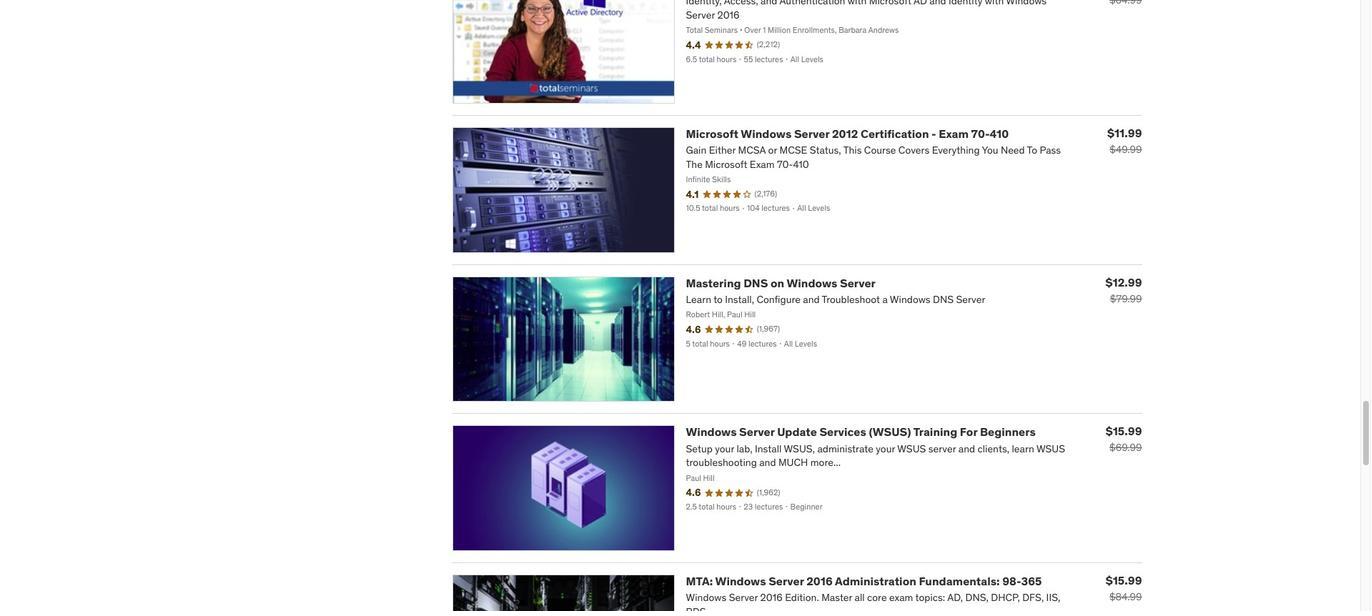 Task type: describe. For each thing, give the bounding box(es) containing it.
microsoft
[[686, 126, 739, 141]]

410
[[990, 126, 1009, 141]]

98-
[[1003, 574, 1022, 589]]

beginners
[[980, 425, 1036, 439]]

$12.99 $79.99
[[1106, 275, 1143, 305]]

mastering
[[686, 276, 741, 290]]

365
[[1022, 574, 1042, 589]]

mta: windows server 2016 administration fundamentals: 98-365 link
[[686, 574, 1042, 589]]

windows server update services (wsus) training for beginners
[[686, 425, 1036, 439]]

on
[[771, 276, 785, 290]]

(wsus)
[[869, 425, 912, 439]]

mastering dns on windows server link
[[686, 276, 876, 290]]

$15.99 $84.99
[[1106, 574, 1143, 604]]

$15.99 $69.99
[[1106, 424, 1143, 454]]

mta: windows server 2016 administration fundamentals: 98-365
[[686, 574, 1042, 589]]

windows server update services (wsus) training for beginners link
[[686, 425, 1036, 439]]



Task type: locate. For each thing, give the bounding box(es) containing it.
$15.99
[[1106, 424, 1143, 439], [1106, 574, 1143, 588]]

-
[[932, 126, 937, 141]]

certification
[[861, 126, 929, 141]]

mastering dns on windows server
[[686, 276, 876, 290]]

$15.99 for windows server update services (wsus) training for beginners
[[1106, 424, 1143, 439]]

$11.99 $49.99
[[1108, 126, 1143, 156]]

$15.99 for mta: windows server 2016 administration fundamentals: 98-365
[[1106, 574, 1143, 588]]

microsoft windows server 2012 certification - exam 70-410
[[686, 126, 1009, 141]]

$69.99
[[1110, 442, 1143, 454]]

services
[[820, 425, 867, 439]]

$15.99 up $84.99
[[1106, 574, 1143, 588]]

0 vertical spatial $15.99
[[1106, 424, 1143, 439]]

70-
[[972, 126, 990, 141]]

$84.99
[[1110, 591, 1143, 604]]

update
[[777, 425, 817, 439]]

$12.99
[[1106, 275, 1143, 289]]

1 vertical spatial $15.99
[[1106, 574, 1143, 588]]

2 $15.99 from the top
[[1106, 574, 1143, 588]]

2012
[[832, 126, 858, 141]]

for
[[960, 425, 978, 439]]

server
[[795, 126, 830, 141], [840, 276, 876, 290], [740, 425, 775, 439], [769, 574, 804, 589]]

$79.99
[[1111, 292, 1143, 305]]

2016
[[807, 574, 833, 589]]

microsoft windows server 2012 certification - exam 70-410 link
[[686, 126, 1009, 141]]

dns
[[744, 276, 768, 290]]

fundamentals:
[[919, 574, 1000, 589]]

$49.99
[[1110, 143, 1143, 156]]

mta:
[[686, 574, 713, 589]]

windows
[[741, 126, 792, 141], [787, 276, 838, 290], [686, 425, 737, 439], [716, 574, 766, 589]]

$15.99 up $69.99
[[1106, 424, 1143, 439]]

exam
[[939, 126, 969, 141]]

$11.99
[[1108, 126, 1143, 140]]

training
[[914, 425, 958, 439]]

1 $15.99 from the top
[[1106, 424, 1143, 439]]

administration
[[835, 574, 917, 589]]



Task type: vqa. For each thing, say whether or not it's contained in the screenshot.
410
yes



